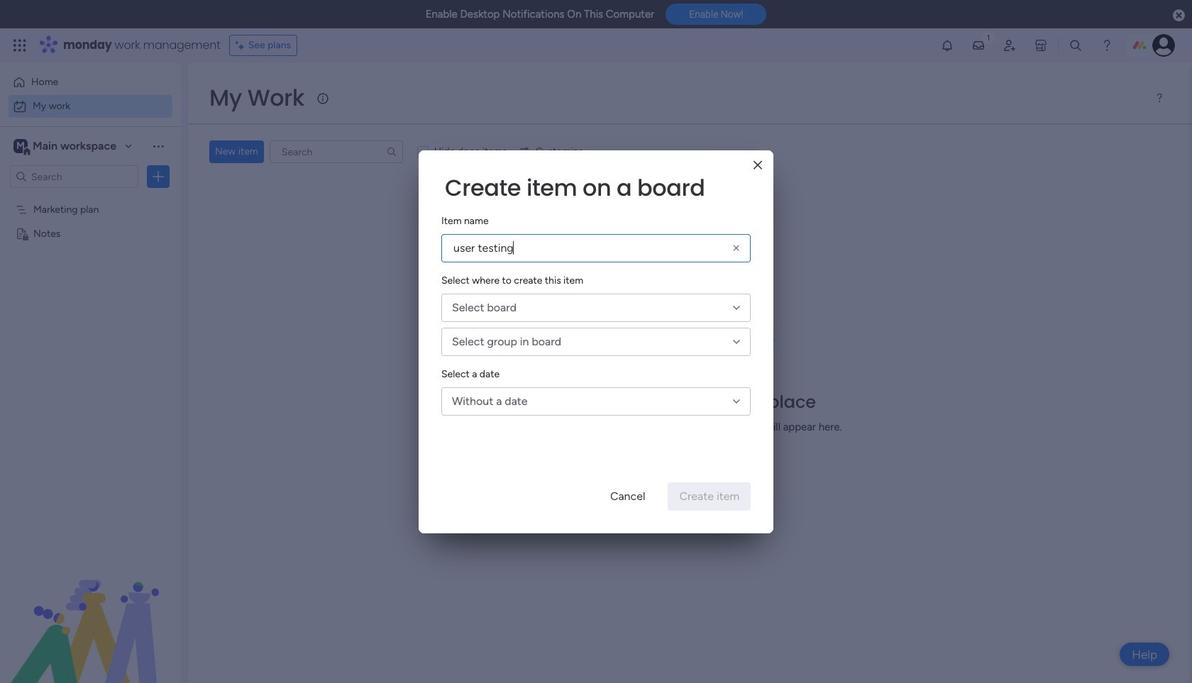 Task type: vqa. For each thing, say whether or not it's contained in the screenshot.
Monday marketplace 'image'
yes



Task type: describe. For each thing, give the bounding box(es) containing it.
2 vertical spatial option
[[0, 196, 181, 199]]

monday marketplace image
[[1034, 38, 1048, 53]]

lottie animation element
[[0, 540, 181, 683]]

0 vertical spatial option
[[9, 71, 172, 94]]

lottie animation image
[[0, 540, 181, 683]]

invite members image
[[1003, 38, 1017, 53]]

1 image
[[982, 29, 995, 45]]

select product image
[[13, 38, 27, 53]]

welcome to my work feature image image
[[600, 274, 780, 361]]



Task type: locate. For each thing, give the bounding box(es) containing it.
see plans image
[[235, 38, 248, 53]]

option
[[9, 71, 172, 94], [9, 95, 172, 118], [0, 196, 181, 199]]

search everything image
[[1069, 38, 1083, 53]]

dapulse close image
[[1173, 9, 1185, 23]]

search image
[[386, 146, 397, 158]]

notifications image
[[940, 38, 954, 53]]

For example, project proposal text field
[[441, 234, 751, 262]]

workspace image
[[13, 138, 28, 154]]

update feed image
[[971, 38, 986, 53]]

Filter dashboard by text search field
[[269, 141, 403, 163]]

close image
[[754, 160, 762, 171]]

private board image
[[15, 226, 28, 240]]

None search field
[[269, 141, 403, 163]]

Search in workspace field
[[30, 169, 119, 185]]

workspace selection element
[[13, 138, 119, 156]]

list box
[[0, 194, 181, 437]]

help image
[[1100, 38, 1114, 53]]

kendall parks image
[[1152, 34, 1175, 57]]

1 vertical spatial option
[[9, 95, 172, 118]]



